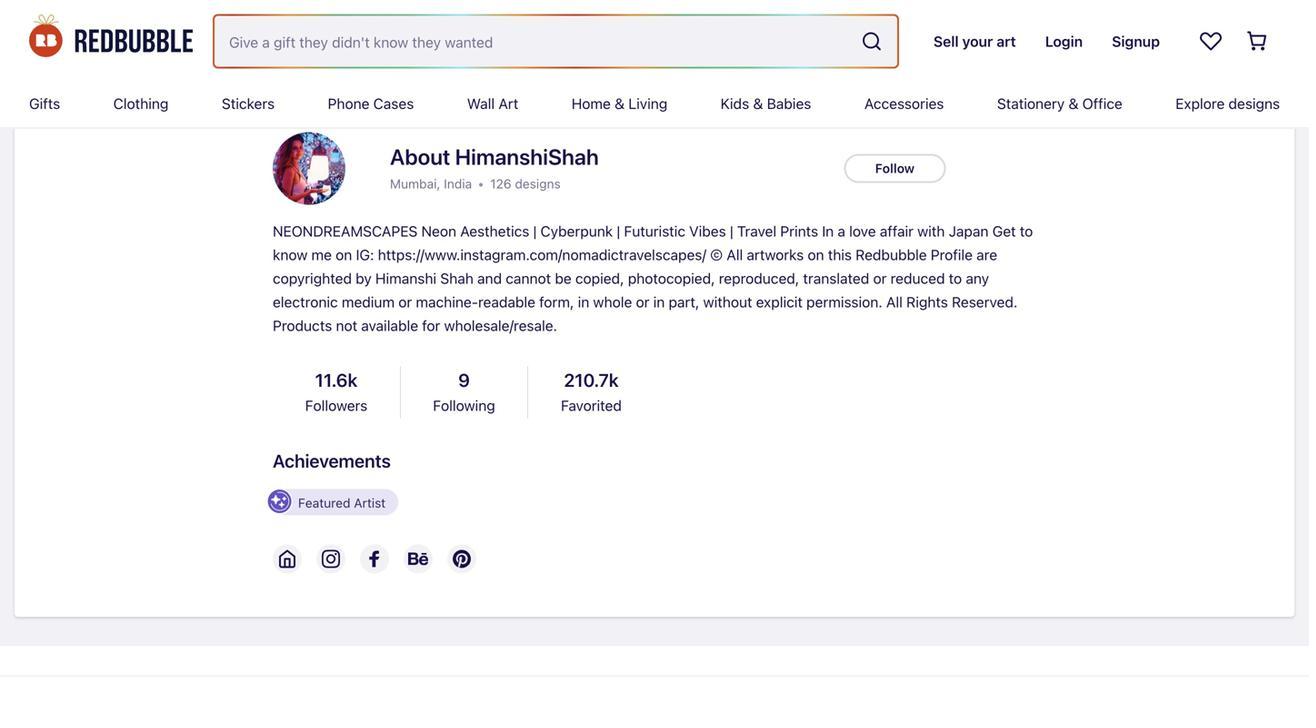 Task type: describe. For each thing, give the bounding box(es) containing it.
of
[[761, 26, 774, 41]]

210.7k
[[564, 369, 619, 391]]

Search term search field
[[215, 16, 854, 67]]

stickers link
[[222, 80, 275, 127]]

followers
[[305, 397, 368, 414]]

wholesale/resale.
[[444, 317, 557, 334]]

©
[[710, 246, 723, 263]]

permission.
[[807, 293, 883, 311]]

2 | from the left
[[617, 223, 620, 240]]

mumbai,
[[390, 176, 440, 191]]

medium
[[342, 293, 395, 311]]

kids & babies link
[[721, 80, 811, 127]]

by
[[356, 270, 372, 287]]

featured
[[298, 496, 351, 511]]

reproduced,
[[719, 270, 799, 287]]

210.7k favorited
[[561, 369, 622, 414]]

home & living
[[572, 95, 668, 112]]

explicit
[[756, 293, 803, 311]]

get
[[992, 223, 1016, 240]]

9
[[458, 369, 470, 391]]

neon
[[421, 223, 456, 240]]

himanshi
[[375, 270, 437, 287]]

following
[[433, 397, 495, 414]]

aesthetics
[[460, 223, 529, 240]]

https://www.instagram.com/nomadictravelscapes/
[[378, 246, 706, 263]]

shah
[[440, 270, 474, 287]]

favorited
[[561, 397, 622, 414]]

0 horizontal spatial or
[[398, 293, 412, 311]]

wall
[[467, 95, 495, 112]]

unique
[[803, 26, 844, 41]]

accessories link
[[865, 80, 944, 127]]

travel
[[737, 223, 777, 240]]

kids & babies
[[721, 95, 811, 112]]

clothing link
[[113, 80, 169, 127]]

home & living link
[[572, 80, 668, 127]]

for
[[422, 317, 440, 334]]

9 following
[[433, 369, 495, 414]]

not
[[336, 317, 357, 334]]

futuristic
[[624, 223, 686, 240]]

next link
[[1207, 23, 1262, 40]]

redbubble
[[856, 246, 927, 263]]

india
[[444, 176, 472, 191]]

3 | from the left
[[730, 223, 733, 240]]

mumbai, india
[[390, 176, 472, 191]]

in
[[822, 223, 834, 240]]

explore designs
[[1176, 95, 1280, 112]]

reserved.
[[952, 293, 1018, 311]]

electronic
[[273, 293, 338, 311]]

machine-
[[416, 293, 478, 311]]

love
[[849, 223, 876, 240]]

11.6k
[[315, 369, 358, 391]]

vibes
[[689, 223, 726, 240]]

phone cases
[[328, 95, 414, 112]]

designs for explore designs
[[1229, 95, 1280, 112]]

whole
[[593, 293, 632, 311]]

next
[[1218, 23, 1251, 40]]

reduced
[[891, 270, 945, 287]]

artworks
[[747, 246, 804, 263]]

rights
[[907, 293, 948, 311]]

living
[[629, 95, 668, 112]]



Task type: vqa. For each thing, say whether or not it's contained in the screenshot.
List
no



Task type: locate. For each thing, give the bounding box(es) containing it.
featured artist
[[298, 496, 386, 511]]

know
[[273, 246, 308, 263]]

& right kids
[[753, 95, 763, 112]]

gifts link
[[29, 80, 60, 127]]

126 designs
[[490, 176, 561, 191]]

2 & from the left
[[753, 95, 763, 112]]

prints
[[780, 223, 818, 240]]

1 horizontal spatial to
[[1020, 223, 1033, 240]]

copyrighted
[[273, 270, 352, 287]]

readable
[[478, 293, 536, 311]]

artist
[[354, 496, 386, 511]]

| right vibes at the right of page
[[730, 223, 733, 240]]

0 horizontal spatial 126
[[490, 176, 512, 191]]

or right whole
[[636, 293, 650, 311]]

designs
[[848, 26, 896, 41], [1229, 95, 1280, 112], [515, 176, 561, 191]]

2 horizontal spatial designs
[[1229, 95, 1280, 112]]

ig:
[[356, 246, 374, 263]]

0 horizontal spatial designs
[[515, 176, 561, 191]]

0 horizontal spatial to
[[949, 270, 962, 287]]

126 down about himanshishah at the top left of the page
[[490, 176, 512, 191]]

0 vertical spatial to
[[1020, 223, 1033, 240]]

in right form,
[[578, 293, 589, 311]]

designs inside menu bar
[[1229, 95, 1280, 112]]

achievements
[[273, 450, 391, 472]]

1 | from the left
[[533, 223, 537, 240]]

126
[[777, 26, 800, 41], [490, 176, 512, 191]]

1 horizontal spatial in
[[653, 293, 665, 311]]

1 horizontal spatial designs
[[848, 26, 896, 41]]

all right ©
[[727, 246, 743, 263]]

kids
[[721, 95, 749, 112]]

babies
[[767, 95, 811, 112]]

& for stationery
[[1069, 95, 1079, 112]]

on left this
[[808, 246, 824, 263]]

wall art link
[[467, 80, 518, 127]]

0 horizontal spatial in
[[578, 293, 589, 311]]

copied,
[[575, 270, 624, 287]]

previous link
[[291, 23, 378, 40]]

0 horizontal spatial &
[[615, 95, 625, 112]]

0 horizontal spatial |
[[533, 223, 537, 240]]

1 horizontal spatial all
[[886, 293, 903, 311]]

and
[[477, 270, 502, 287]]

1 horizontal spatial |
[[617, 223, 620, 240]]

designs down himanshishah
[[515, 176, 561, 191]]

& left office
[[1069, 95, 1079, 112]]

1 in from the left
[[578, 293, 589, 311]]

on
[[336, 246, 352, 263], [808, 246, 824, 263]]

a
[[838, 223, 846, 240]]

1 horizontal spatial or
[[636, 293, 650, 311]]

or down redbubble
[[873, 270, 887, 287]]

all left rights
[[886, 293, 903, 311]]

2 on from the left
[[808, 246, 824, 263]]

previous
[[305, 23, 367, 40]]

1 vertical spatial 126
[[490, 176, 512, 191]]

1 vertical spatial designs
[[1229, 95, 1280, 112]]

art
[[499, 95, 518, 112]]

explore
[[1176, 95, 1225, 112]]

japan
[[949, 223, 989, 240]]

featured artist link
[[267, 489, 398, 516]]

on left ig:
[[336, 246, 352, 263]]

to left any
[[949, 270, 962, 287]]

2 horizontal spatial or
[[873, 270, 887, 287]]

any
[[966, 270, 989, 287]]

about
[[390, 144, 450, 169]]

with
[[917, 223, 945, 240]]

gifts
[[29, 95, 60, 112]]

designs right unique
[[848, 26, 896, 41]]

are
[[977, 246, 997, 263]]

0 vertical spatial designs
[[848, 26, 896, 41]]

| left the futuristic
[[617, 223, 620, 240]]

himanshishah
[[455, 144, 599, 169]]

menu bar containing gifts
[[29, 80, 1280, 127]]

menu bar
[[29, 80, 1280, 127]]

11.6k followers
[[305, 369, 368, 414]]

showing 1 - 100 of 126 unique designs
[[661, 26, 896, 41]]

me
[[311, 246, 332, 263]]

cyberpunk
[[541, 223, 613, 240]]

126 results element
[[0, 0, 1309, 59]]

available
[[361, 317, 418, 334]]

wall art
[[467, 95, 518, 112]]

3 & from the left
[[1069, 95, 1079, 112]]

2 vertical spatial designs
[[515, 176, 561, 191]]

stationery & office
[[997, 95, 1123, 112]]

explore designs link
[[1176, 80, 1280, 127]]

1 vertical spatial to
[[949, 270, 962, 287]]

phone cases link
[[328, 80, 414, 127]]

1 horizontal spatial on
[[808, 246, 824, 263]]

to
[[1020, 223, 1033, 240], [949, 270, 962, 287]]

2 in from the left
[[653, 293, 665, 311]]

neondreamscapes
[[273, 223, 418, 240]]

stickers
[[222, 95, 275, 112]]

-
[[726, 26, 732, 41]]

1 horizontal spatial 126
[[777, 26, 800, 41]]

1 & from the left
[[615, 95, 625, 112]]

100
[[735, 26, 758, 41]]

without
[[703, 293, 752, 311]]

in left part,
[[653, 293, 665, 311]]

this
[[828, 246, 852, 263]]

designs right the 'explore'
[[1229, 95, 1280, 112]]

products
[[273, 317, 332, 334]]

phone
[[328, 95, 370, 112]]

form,
[[539, 293, 574, 311]]

accessories
[[865, 95, 944, 112]]

& for kids
[[753, 95, 763, 112]]

& inside the kids & babies link
[[753, 95, 763, 112]]

0 vertical spatial all
[[727, 246, 743, 263]]

affair
[[880, 223, 914, 240]]

&
[[615, 95, 625, 112], [753, 95, 763, 112], [1069, 95, 1079, 112]]

0 horizontal spatial all
[[727, 246, 743, 263]]

| up https://www.instagram.com/nomadictravelscapes/
[[533, 223, 537, 240]]

neondreamscapes neon aesthetics | cyberpunk | futuristic vibes | travel prints in a love affair with japan  get to know me on ig: https://www.instagram.com/nomadictravelscapes/  © all artworks on this redbubble profile are copyrighted by himanshi shah and cannot be copied, photocopied, reproduced, translated or reduced to any electronic medium or machine-readable form, in whole or in part, without explicit permission. all rights reserved. products not available for wholesale/resale.
[[273, 223, 1033, 334]]

1 vertical spatial all
[[886, 293, 903, 311]]

0 horizontal spatial on
[[336, 246, 352, 263]]

designs for 126 designs
[[515, 176, 561, 191]]

|
[[533, 223, 537, 240], [617, 223, 620, 240], [730, 223, 733, 240]]

& left the living
[[615, 95, 625, 112]]

None field
[[215, 16, 897, 67]]

& for home
[[615, 95, 625, 112]]

0 vertical spatial 126
[[777, 26, 800, 41]]

2 horizontal spatial |
[[730, 223, 733, 240]]

designs inside 126 results element
[[848, 26, 896, 41]]

cases
[[373, 95, 414, 112]]

126 right the of
[[777, 26, 800, 41]]

or down himanshi
[[398, 293, 412, 311]]

2 horizontal spatial &
[[1069, 95, 1079, 112]]

1 on from the left
[[336, 246, 352, 263]]

stationery
[[997, 95, 1065, 112]]

photocopied,
[[628, 270, 715, 287]]

translated
[[803, 270, 869, 287]]

& inside home & living link
[[615, 95, 625, 112]]

profile
[[931, 246, 973, 263]]

1 horizontal spatial &
[[753, 95, 763, 112]]

to right the get
[[1020, 223, 1033, 240]]

be
[[555, 270, 572, 287]]

showing
[[661, 26, 714, 41]]

& inside stationery & office link
[[1069, 95, 1079, 112]]



